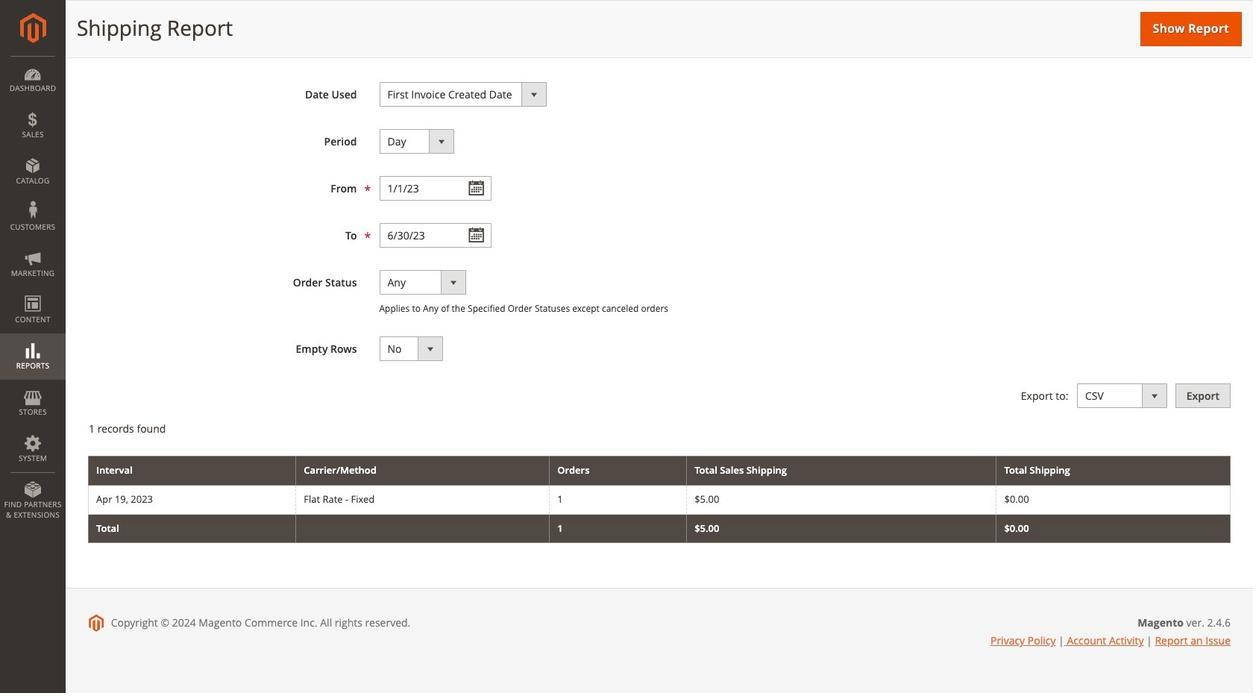 Task type: locate. For each thing, give the bounding box(es) containing it.
magento admin panel image
[[20, 13, 46, 43]]

None text field
[[379, 176, 491, 201], [379, 223, 491, 248], [379, 176, 491, 201], [379, 223, 491, 248]]

menu bar
[[0, 56, 66, 528]]



